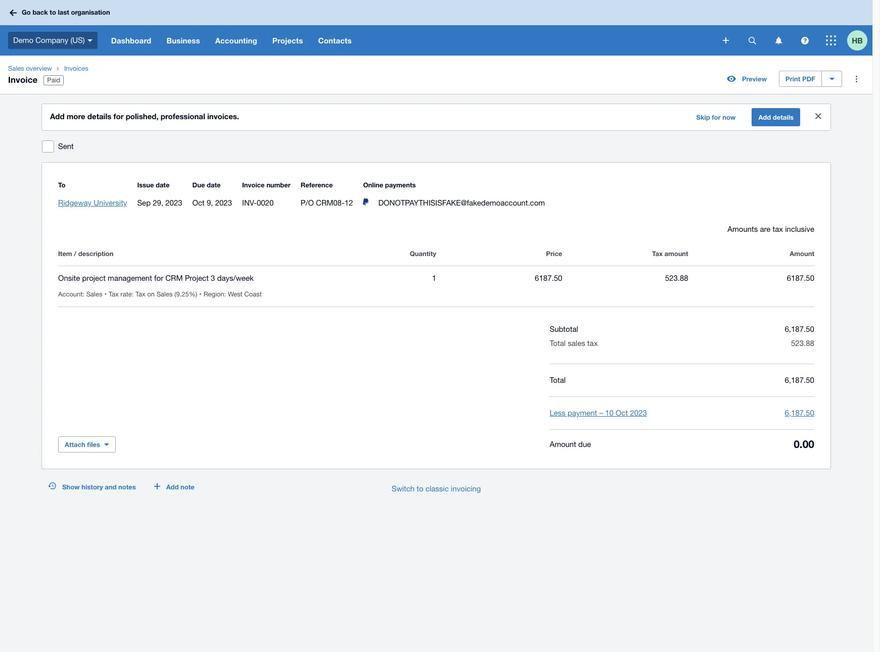 Task type: describe. For each thing, give the bounding box(es) containing it.
switch to classic invoicing button
[[384, 479, 489, 500]]

skip
[[697, 113, 710, 121]]

p/o crm08-12
[[301, 199, 353, 207]]

onsite project management for crm project 3 days/week
[[58, 274, 254, 283]]

tax for tax amount
[[652, 250, 663, 258]]

total for total sales tax
[[550, 339, 566, 348]]

show
[[62, 484, 80, 492]]

amounts are tax inclusive
[[728, 225, 815, 234]]

print pdf
[[786, 75, 816, 83]]

add details
[[759, 113, 794, 121]]

go back to last organisation link
[[6, 4, 116, 22]]

add note button
[[148, 479, 201, 496]]

account : sales
[[58, 291, 102, 298]]

1 6187.50 from the left
[[535, 274, 563, 283]]

add for add note
[[166, 484, 179, 492]]

pdf
[[803, 75, 816, 83]]

close image
[[809, 106, 829, 126]]

online
[[363, 181, 383, 189]]

0 horizontal spatial sales
[[8, 65, 24, 72]]

0 horizontal spatial to
[[50, 8, 56, 16]]

due date
[[192, 181, 221, 189]]

svg image up preview
[[749, 37, 756, 44]]

issue date
[[137, 181, 170, 189]]

amount column header
[[689, 248, 815, 260]]

inv-
[[242, 199, 257, 207]]

item / description column header
[[58, 248, 310, 260]]

issue
[[137, 181, 154, 189]]

invoicing
[[451, 485, 481, 494]]

ridgeway university link
[[58, 199, 127, 207]]

coast
[[244, 291, 262, 298]]

crm08-
[[316, 199, 345, 207]]

demo company (us)
[[13, 36, 85, 44]]

days/week
[[217, 274, 254, 283]]

project
[[185, 274, 209, 283]]

banner containing hb
[[0, 0, 873, 56]]

tax for tax rate : tax on sales (9.25%)
[[109, 291, 119, 298]]

1 cell
[[310, 273, 436, 285]]

switch
[[392, 485, 415, 494]]

add more details for polished, professional invoices. status
[[42, 104, 831, 130]]

svg image inside demo company (us) popup button
[[87, 39, 92, 42]]

dashboard
[[111, 36, 151, 45]]

quantity
[[410, 250, 436, 258]]

tax for sales
[[588, 339, 598, 348]]

project
[[82, 274, 106, 283]]

invoice for invoice
[[8, 74, 38, 85]]

amount for amount
[[790, 250, 815, 258]]

sep
[[137, 199, 151, 207]]

management
[[108, 274, 152, 283]]

amount
[[665, 250, 689, 258]]

–
[[600, 409, 603, 418]]

hb button
[[848, 25, 873, 56]]

online payments
[[363, 181, 416, 189]]

total sales tax
[[550, 339, 598, 348]]

hb
[[852, 36, 863, 45]]

/
[[74, 250, 76, 258]]

6,187.50 link
[[785, 409, 815, 418]]

svg image inside go back to last organisation link
[[10, 9, 17, 16]]

less payment – 10 oct 2023
[[550, 409, 647, 418]]

description
[[78, 250, 114, 258]]

due
[[192, 181, 205, 189]]

attach files
[[65, 441, 100, 449]]

date for 29,
[[156, 181, 170, 189]]

projects
[[272, 36, 303, 45]]

(us)
[[70, 36, 85, 44]]

history
[[82, 484, 103, 492]]

donotpaythisisfake@fakedemoaccount.com
[[379, 199, 545, 207]]

attach files button
[[58, 437, 116, 453]]

add details button
[[752, 108, 801, 126]]

sales
[[568, 339, 586, 348]]

sales overview
[[8, 65, 52, 72]]

demo
[[13, 36, 33, 44]]

subtotal
[[550, 325, 578, 334]]

2023 for sep 29, 2023
[[166, 199, 182, 207]]

for inside 'button'
[[712, 113, 721, 121]]

add note
[[166, 484, 195, 492]]

west
[[228, 291, 243, 298]]

and
[[105, 484, 117, 492]]

switch to classic invoicing
[[392, 485, 481, 494]]

quantity column header
[[310, 248, 436, 260]]

oct 9, 2023
[[192, 199, 232, 207]]

contacts
[[318, 36, 352, 45]]

university
[[94, 199, 127, 207]]

contacts button
[[311, 25, 359, 56]]

item
[[58, 250, 72, 258]]

invoice number
[[242, 181, 291, 189]]

amounts
[[728, 225, 758, 234]]

: for account
[[83, 291, 84, 298]]

dashboard link
[[104, 25, 159, 56]]

2 horizontal spatial sales
[[157, 291, 173, 298]]

to inside button
[[417, 485, 424, 494]]

: for region
[[224, 291, 226, 298]]

row containing onsite project management for crm project 3 days/week
[[58, 267, 815, 307]]

sales overview link
[[4, 64, 56, 74]]

total for total
[[550, 376, 566, 385]]

notes
[[118, 484, 136, 492]]

attach
[[65, 441, 85, 449]]

(9.25%)
[[174, 291, 197, 298]]

2 6187.50 cell from the left
[[689, 273, 815, 285]]

tax rate : tax on sales (9.25%)
[[109, 291, 197, 298]]

svg image
[[801, 37, 809, 44]]



Task type: vqa. For each thing, say whether or not it's contained in the screenshot.
PAY in total bills to pay -$4,456
no



Task type: locate. For each thing, give the bounding box(es) containing it.
region : west coast
[[204, 291, 262, 298]]

0 vertical spatial 6,187.50
[[785, 325, 815, 334]]

1 vertical spatial row
[[58, 267, 815, 307]]

total down subtotal
[[550, 339, 566, 348]]

1 vertical spatial oct
[[616, 409, 628, 418]]

2 date from the left
[[207, 181, 221, 189]]

show history and notes
[[62, 484, 136, 492]]

cell
[[58, 291, 109, 298], [109, 291, 204, 298], [204, 291, 266, 298]]

amount inside amount column header
[[790, 250, 815, 258]]

1 vertical spatial amount
[[550, 440, 577, 449]]

details inside add details button
[[773, 113, 794, 121]]

sales down project
[[86, 291, 102, 298]]

1 horizontal spatial tax
[[773, 225, 783, 234]]

total
[[550, 339, 566, 348], [550, 376, 566, 385]]

6187.50 cell down amount column header
[[689, 273, 815, 285]]

6187.50 cell
[[436, 273, 563, 285], [689, 273, 815, 285]]

1 vertical spatial total
[[550, 376, 566, 385]]

2 total from the top
[[550, 376, 566, 385]]

2 6,187.50 from the top
[[785, 376, 815, 385]]

add
[[50, 112, 65, 121], [759, 113, 771, 121], [166, 484, 179, 492]]

note
[[181, 484, 195, 492]]

back
[[33, 8, 48, 16]]

polished,
[[126, 112, 159, 121]]

10
[[605, 409, 614, 418]]

for inside 'cell'
[[154, 274, 163, 283]]

tax left on
[[136, 291, 146, 298]]

sent
[[58, 142, 74, 151]]

2 : from the left
[[132, 291, 134, 298]]

add right now
[[759, 113, 771, 121]]

date right issue
[[156, 181, 170, 189]]

sep 29, 2023
[[137, 199, 182, 207]]

0020
[[257, 199, 274, 207]]

0 horizontal spatial 523.88
[[665, 274, 689, 283]]

0 horizontal spatial 6187.50 cell
[[436, 273, 563, 285]]

523.88 cell
[[563, 273, 689, 285]]

0 vertical spatial to
[[50, 8, 56, 16]]

tax right are
[[773, 225, 783, 234]]

3
[[211, 274, 215, 283]]

1 6,187.50 from the top
[[785, 325, 815, 334]]

6,187.50 for subtotal
[[785, 325, 815, 334]]

1 horizontal spatial tax
[[136, 291, 146, 298]]

3 cell from the left
[[204, 291, 266, 298]]

files
[[87, 441, 100, 449]]

0 horizontal spatial 2023
[[166, 199, 182, 207]]

onsite
[[58, 274, 80, 283]]

invoice for invoice number
[[242, 181, 265, 189]]

1 vertical spatial invoice
[[242, 181, 265, 189]]

oct left "9," at the top of the page
[[192, 199, 205, 207]]

1 : from the left
[[83, 291, 84, 298]]

paid
[[47, 76, 60, 84]]

tax right sales
[[588, 339, 598, 348]]

1 date from the left
[[156, 181, 170, 189]]

0 vertical spatial amount
[[790, 250, 815, 258]]

cell containing tax rate
[[109, 291, 204, 298]]

tax left rate
[[109, 291, 119, 298]]

add left note
[[166, 484, 179, 492]]

523.88 inside cell
[[665, 274, 689, 283]]

2 horizontal spatial :
[[224, 291, 226, 298]]

9,
[[207, 199, 213, 207]]

1 vertical spatial 523.88
[[792, 339, 815, 348]]

reference
[[301, 181, 333, 189]]

for left now
[[712, 113, 721, 121]]

1 total from the top
[[550, 339, 566, 348]]

6,187.50 for total
[[785, 376, 815, 385]]

6187.50 down 'inclusive'
[[787, 274, 815, 283]]

2023 for oct 9, 2023
[[215, 199, 232, 207]]

to right 'switch'
[[417, 485, 424, 494]]

row up 1
[[58, 248, 815, 266]]

p/o
[[301, 199, 314, 207]]

print pdf button
[[779, 71, 822, 87]]

navigation
[[104, 25, 716, 56]]

add left more
[[50, 112, 65, 121]]

invoices.
[[207, 112, 239, 121]]

amount left due
[[550, 440, 577, 449]]

skip for now button
[[691, 109, 742, 125]]

invoice
[[8, 74, 38, 85], [242, 181, 265, 189]]

1 horizontal spatial amount
[[790, 250, 815, 258]]

business button
[[159, 25, 208, 56]]

row down quantity
[[58, 267, 815, 307]]

payment
[[568, 409, 597, 418]]

1 horizontal spatial 523.88
[[792, 339, 815, 348]]

: left west
[[224, 291, 226, 298]]

1 horizontal spatial sales
[[86, 291, 102, 298]]

0 vertical spatial tax
[[773, 225, 783, 234]]

projects button
[[265, 25, 311, 56]]

now
[[723, 113, 736, 121]]

1
[[432, 274, 436, 283]]

demo company (us) button
[[0, 25, 104, 56]]

table containing onsite project management for crm project 3 days/week
[[58, 236, 815, 307]]

tax left amount
[[652, 250, 663, 258]]

invoices link
[[60, 64, 92, 74]]

for left the 'crm'
[[154, 274, 163, 283]]

navigation containing dashboard
[[104, 25, 716, 56]]

0 vertical spatial invoice
[[8, 74, 38, 85]]

table
[[58, 236, 815, 307]]

0 vertical spatial row
[[58, 248, 815, 266]]

add inside button
[[166, 484, 179, 492]]

29,
[[153, 199, 163, 207]]

: down project
[[83, 291, 84, 298]]

banner
[[0, 0, 873, 56]]

overview
[[26, 65, 52, 72]]

0.00
[[794, 438, 815, 451]]

for left polished,
[[114, 112, 124, 121]]

1 horizontal spatial :
[[132, 291, 134, 298]]

ridgeway university
[[58, 199, 127, 207]]

6187.50 down price
[[535, 274, 563, 283]]

tax inside column header
[[652, 250, 663, 258]]

2023 right 10
[[630, 409, 647, 418]]

1 vertical spatial tax
[[588, 339, 598, 348]]

print
[[786, 75, 801, 83]]

1 vertical spatial to
[[417, 485, 424, 494]]

2 vertical spatial 6,187.50
[[785, 409, 815, 418]]

0 horizontal spatial 6187.50
[[535, 274, 563, 283]]

1 horizontal spatial to
[[417, 485, 424, 494]]

row containing item / description
[[58, 248, 815, 266]]

oct right 10
[[616, 409, 628, 418]]

ridgeway
[[58, 199, 92, 207]]

company
[[35, 36, 68, 44]]

invoice up inv-
[[242, 181, 265, 189]]

sales left overview
[[8, 65, 24, 72]]

for for add more details for polished, professional invoices.
[[114, 112, 124, 121]]

add for add details
[[759, 113, 771, 121]]

svg image up 'preview' button
[[723, 37, 729, 43]]

1 6187.50 cell from the left
[[436, 273, 563, 285]]

rate
[[121, 291, 132, 298]]

cell containing region
[[204, 291, 266, 298]]

sales
[[8, 65, 24, 72], [86, 291, 102, 298], [157, 291, 173, 298]]

2 horizontal spatial add
[[759, 113, 771, 121]]

to
[[58, 181, 65, 189]]

preview button
[[721, 71, 773, 87]]

on
[[147, 291, 155, 298]]

1 cell from the left
[[58, 291, 109, 298]]

svg image left go
[[10, 9, 17, 16]]

:
[[83, 291, 84, 298], [132, 291, 134, 298], [224, 291, 226, 298]]

total up less
[[550, 376, 566, 385]]

add for add more details for polished, professional invoices.
[[50, 112, 65, 121]]

: down management
[[132, 291, 134, 298]]

tax amount column header
[[563, 248, 689, 260]]

1 vertical spatial 6,187.50
[[785, 376, 815, 385]]

0 horizontal spatial add
[[50, 112, 65, 121]]

0 vertical spatial 523.88
[[665, 274, 689, 283]]

last
[[58, 8, 69, 16]]

0 horizontal spatial invoice
[[8, 74, 38, 85]]

navigation inside banner
[[104, 25, 716, 56]]

date right 'due'
[[207, 181, 221, 189]]

1 horizontal spatial details
[[773, 113, 794, 121]]

more invoice options image
[[847, 69, 867, 89]]

amount down 'inclusive'
[[790, 250, 815, 258]]

details
[[87, 112, 111, 121], [773, 113, 794, 121]]

onsite project management for crm project 3 days/week cell
[[58, 273, 310, 285]]

organisation
[[71, 8, 110, 16]]

to left last
[[50, 8, 56, 16]]

2 horizontal spatial tax
[[652, 250, 663, 258]]

classic
[[426, 485, 449, 494]]

due
[[579, 440, 591, 449]]

sales right on
[[157, 291, 173, 298]]

0 vertical spatial total
[[550, 339, 566, 348]]

svg image right (us)
[[87, 39, 92, 42]]

less
[[550, 409, 566, 418]]

inv-0020
[[242, 199, 274, 207]]

tax amount
[[652, 250, 689, 258]]

cell down 'onsite project management for crm project 3 days/week'
[[109, 291, 204, 298]]

preview
[[742, 75, 767, 83]]

cell containing account
[[58, 291, 109, 298]]

invoices
[[64, 65, 88, 72]]

1 row from the top
[[58, 248, 815, 266]]

inclusive
[[786, 225, 815, 234]]

invoice down sales overview link
[[8, 74, 38, 85]]

go
[[22, 8, 31, 16]]

0 horizontal spatial for
[[114, 112, 124, 121]]

details left the close icon
[[773, 113, 794, 121]]

3 : from the left
[[224, 291, 226, 298]]

add inside button
[[759, 113, 771, 121]]

2023 right 29,
[[166, 199, 182, 207]]

6187.50
[[535, 274, 563, 283], [787, 274, 815, 283]]

2 cell from the left
[[109, 291, 204, 298]]

1 horizontal spatial oct
[[616, 409, 628, 418]]

svg image right svg icon
[[826, 35, 837, 46]]

cell down days/week
[[204, 291, 266, 298]]

item / description
[[58, 250, 114, 258]]

skip for now
[[697, 113, 736, 121]]

amount due
[[550, 440, 591, 449]]

tax for are
[[773, 225, 783, 234]]

2023 right "9," at the top of the page
[[215, 199, 232, 207]]

1 horizontal spatial 6187.50
[[787, 274, 815, 283]]

0 horizontal spatial tax
[[588, 339, 598, 348]]

accounting
[[215, 36, 257, 45]]

2 row from the top
[[58, 267, 815, 307]]

tax
[[652, 250, 663, 258], [109, 291, 119, 298], [136, 291, 146, 298]]

2 horizontal spatial 2023
[[630, 409, 647, 418]]

1 horizontal spatial date
[[207, 181, 221, 189]]

svg image
[[10, 9, 17, 16], [826, 35, 837, 46], [749, 37, 756, 44], [776, 37, 782, 44], [723, 37, 729, 43], [87, 39, 92, 42]]

0 vertical spatial oct
[[192, 199, 205, 207]]

0 horizontal spatial amount
[[550, 440, 577, 449]]

region
[[204, 291, 224, 298]]

1 horizontal spatial 2023
[[215, 199, 232, 207]]

for for onsite project management for crm project 3 days/week
[[154, 274, 163, 283]]

1 horizontal spatial for
[[154, 274, 163, 283]]

professional
[[161, 112, 205, 121]]

price column header
[[436, 248, 563, 260]]

to
[[50, 8, 56, 16], [417, 485, 424, 494]]

1 horizontal spatial 6187.50 cell
[[689, 273, 815, 285]]

cell down project
[[58, 291, 109, 298]]

2 6187.50 from the left
[[787, 274, 815, 283]]

details right more
[[87, 112, 111, 121]]

0 horizontal spatial oct
[[192, 199, 205, 207]]

0 horizontal spatial :
[[83, 291, 84, 298]]

1 horizontal spatial invoice
[[242, 181, 265, 189]]

svg image left svg icon
[[776, 37, 782, 44]]

business
[[167, 36, 200, 45]]

1 horizontal spatial add
[[166, 484, 179, 492]]

2 horizontal spatial for
[[712, 113, 721, 121]]

0 horizontal spatial tax
[[109, 291, 119, 298]]

date for 9,
[[207, 181, 221, 189]]

row
[[58, 248, 815, 266], [58, 267, 815, 307]]

go back to last organisation
[[22, 8, 110, 16]]

0 horizontal spatial date
[[156, 181, 170, 189]]

3 6,187.50 from the top
[[785, 409, 815, 418]]

amount for amount due
[[550, 440, 577, 449]]

6187.50 cell down price column header
[[436, 273, 563, 285]]

0 horizontal spatial details
[[87, 112, 111, 121]]



